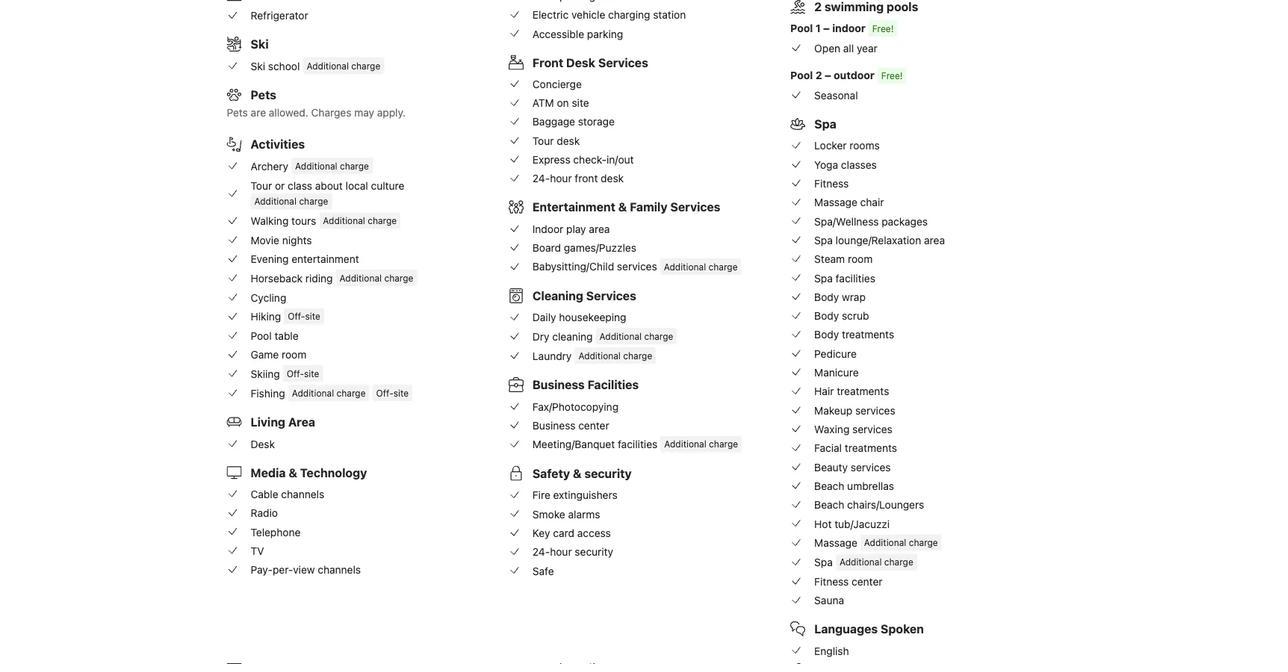 Task type: locate. For each thing, give the bounding box(es) containing it.
2 vertical spatial pool
[[251, 330, 272, 342]]

locker
[[815, 139, 847, 152]]

cable
[[251, 488, 279, 501]]

spa
[[815, 117, 837, 131], [815, 234, 833, 246], [815, 272, 833, 284], [815, 556, 833, 569]]

channels right view
[[318, 564, 361, 576]]

daily
[[533, 311, 556, 324]]

off- for hiking
[[288, 311, 305, 322]]

1 horizontal spatial pets
[[251, 88, 277, 102]]

ski left school
[[251, 60, 265, 72]]

spa up the steam
[[815, 234, 833, 246]]

smoke
[[533, 508, 566, 520]]

1 vertical spatial body
[[815, 310, 839, 322]]

family
[[630, 200, 668, 214]]

0 vertical spatial off-
[[288, 311, 305, 322]]

1 ski from the top
[[251, 37, 269, 51]]

desk
[[557, 135, 580, 147], [601, 172, 624, 185]]

security up extinguishers
[[585, 467, 632, 481]]

1 horizontal spatial desk
[[566, 55, 596, 69]]

business up meeting/banquet
[[533, 419, 576, 432]]

treatments down scrub
[[842, 329, 895, 341]]

business up fax/photocopying
[[533, 378, 585, 392]]

desk down accessible parking
[[566, 55, 596, 69]]

electric
[[533, 9, 569, 21]]

room down 'table'
[[282, 349, 307, 361]]

table
[[275, 330, 299, 342]]

beach for beach umbrellas
[[815, 480, 845, 492]]

off- inside hiking off-site
[[288, 311, 305, 322]]

1 vertical spatial desk
[[251, 438, 275, 450]]

1 beach from the top
[[815, 480, 845, 492]]

0 vertical spatial center
[[579, 419, 610, 432]]

2 body from the top
[[815, 310, 839, 322]]

1 vertical spatial 24-
[[533, 546, 550, 558]]

2 business from the top
[[533, 419, 576, 432]]

services up umbrellas
[[851, 461, 891, 473]]

beach down beauty
[[815, 480, 845, 492]]

waxing services
[[815, 423, 893, 436]]

ski
[[251, 37, 269, 51], [251, 60, 265, 72]]

2 fitness from the top
[[815, 576, 849, 588]]

facilities for spa
[[836, 272, 876, 284]]

charge inside dry cleaning additional charge
[[645, 331, 674, 342]]

electric vehicle charging station
[[533, 9, 686, 21]]

1 vertical spatial pets
[[227, 107, 248, 119]]

2 vertical spatial treatments
[[845, 442, 898, 454]]

services right family
[[671, 200, 721, 214]]

class
[[288, 179, 312, 192]]

1 horizontal spatial &
[[573, 467, 582, 481]]

free! for indoor
[[873, 23, 894, 34]]

free!
[[873, 23, 894, 34], [882, 71, 903, 81]]

charge inside fishing additional charge
[[337, 388, 366, 398]]

spa lounge/relaxation area
[[815, 234, 946, 246]]

facilities up wrap at the right
[[836, 272, 876, 284]]

0 vertical spatial security
[[585, 467, 632, 481]]

1 horizontal spatial room
[[848, 253, 873, 265]]

0 vertical spatial desk
[[557, 135, 580, 147]]

1 vertical spatial facilities
[[618, 438, 658, 451]]

tour left or
[[251, 179, 272, 192]]

0 vertical spatial hour
[[550, 172, 572, 185]]

locker rooms
[[815, 139, 880, 152]]

services down the parking
[[599, 55, 649, 69]]

walking
[[251, 215, 289, 227]]

center down fax/photocopying
[[579, 419, 610, 432]]

– right 1
[[824, 22, 830, 34]]

& for media
[[289, 466, 297, 480]]

fitness down yoga
[[815, 177, 849, 190]]

1 vertical spatial hour
[[550, 546, 572, 558]]

1 vertical spatial free!
[[882, 71, 903, 81]]

archery
[[251, 160, 289, 172]]

spa up fitness center
[[815, 556, 833, 569]]

0 vertical spatial business
[[533, 378, 585, 392]]

1 horizontal spatial tour
[[533, 135, 554, 147]]

security down access
[[575, 546, 614, 558]]

charge inside tour or class about local culture additional charge
[[299, 196, 328, 207]]

0 horizontal spatial tour
[[251, 179, 272, 192]]

site inside hiking off-site
[[305, 311, 321, 322]]

1 vertical spatial room
[[282, 349, 307, 361]]

site for skiing off-site
[[304, 369, 319, 379]]

charge inside horseback riding additional charge
[[384, 273, 414, 283]]

pets left are
[[227, 107, 248, 119]]

1 vertical spatial treatments
[[837, 385, 890, 398]]

wrap
[[842, 291, 866, 303]]

1 fitness from the top
[[815, 177, 849, 190]]

fitness up sauna
[[815, 576, 849, 588]]

facilities up safety & security
[[618, 438, 658, 451]]

2 massage from the top
[[815, 537, 858, 549]]

& up fire extinguishers on the left
[[573, 467, 582, 481]]

charge inside laundry additional charge
[[624, 351, 653, 361]]

free! inside pool 1 – indoor free!
[[873, 23, 894, 34]]

treatments for hair treatments
[[837, 385, 890, 398]]

off-
[[288, 311, 305, 322], [287, 369, 304, 379], [376, 388, 394, 398]]

massage for massage additional charge
[[815, 537, 858, 549]]

24- down express
[[533, 172, 550, 185]]

0 vertical spatial –
[[824, 22, 830, 34]]

desk down in/out
[[601, 172, 624, 185]]

seasonal
[[815, 89, 858, 101]]

safe
[[533, 565, 554, 577]]

1 vertical spatial center
[[852, 576, 883, 588]]

services up facial treatments
[[853, 423, 893, 436]]

radio
[[251, 507, 278, 519]]

cycling
[[251, 291, 287, 304]]

1 vertical spatial ski
[[251, 60, 265, 72]]

1 spa from the top
[[815, 117, 837, 131]]

charge inside ski school additional charge
[[351, 61, 381, 71]]

tub/jacuzzi
[[835, 518, 890, 530]]

– right 2
[[825, 69, 832, 81]]

2 spa from the top
[[815, 234, 833, 246]]

area down packages
[[925, 234, 946, 246]]

hour
[[550, 172, 572, 185], [550, 546, 572, 558]]

2 beach from the top
[[815, 499, 845, 511]]

0 horizontal spatial facilities
[[618, 438, 658, 451]]

dry cleaning additional charge
[[533, 330, 674, 343]]

beach up hot
[[815, 499, 845, 511]]

pool up game
[[251, 330, 272, 342]]

& for safety
[[573, 467, 582, 481]]

yoga classes
[[815, 158, 877, 171]]

0 vertical spatial pets
[[251, 88, 277, 102]]

refrigerator
[[251, 10, 308, 22]]

massage down hot
[[815, 537, 858, 549]]

movie nights
[[251, 234, 312, 247]]

treatments down waxing services
[[845, 442, 898, 454]]

body for body scrub
[[815, 310, 839, 322]]

1 vertical spatial pool
[[791, 69, 813, 81]]

1 vertical spatial tour
[[251, 179, 272, 192]]

0 vertical spatial body
[[815, 291, 839, 303]]

2 hour from the top
[[550, 546, 572, 558]]

meeting/banquet facilities additional charge
[[533, 438, 738, 451]]

spa down the steam
[[815, 272, 833, 284]]

concierge
[[533, 78, 582, 90]]

1 body from the top
[[815, 291, 839, 303]]

beauty
[[815, 461, 848, 473]]

business
[[533, 378, 585, 392], [533, 419, 576, 432]]

area up games/puzzles
[[589, 223, 610, 235]]

& up "cable channels" at the bottom
[[289, 466, 297, 480]]

center for business center
[[579, 419, 610, 432]]

services for waxing
[[853, 423, 893, 436]]

2 horizontal spatial &
[[619, 200, 627, 214]]

fishing additional charge
[[251, 387, 366, 399]]

treatments up makeup services
[[837, 385, 890, 398]]

1 hour from the top
[[550, 172, 572, 185]]

1 vertical spatial channels
[[318, 564, 361, 576]]

0 vertical spatial fitness
[[815, 177, 849, 190]]

view
[[293, 564, 315, 576]]

0 vertical spatial services
[[599, 55, 649, 69]]

1 business from the top
[[533, 378, 585, 392]]

0 horizontal spatial &
[[289, 466, 297, 480]]

2 vertical spatial services
[[587, 289, 637, 303]]

24- for 24-hour front desk
[[533, 172, 550, 185]]

1 vertical spatial services
[[671, 200, 721, 214]]

0 horizontal spatial center
[[579, 419, 610, 432]]

0 vertical spatial pool
[[791, 22, 813, 34]]

pool
[[791, 22, 813, 34], [791, 69, 813, 81], [251, 330, 272, 342]]

& for entertainment
[[619, 200, 627, 214]]

1 massage from the top
[[815, 196, 858, 209]]

game room
[[251, 349, 307, 361]]

ski up school
[[251, 37, 269, 51]]

body up pedicure
[[815, 329, 839, 341]]

0 horizontal spatial area
[[589, 223, 610, 235]]

1 vertical spatial beach
[[815, 499, 845, 511]]

services for babysitting/child
[[617, 261, 657, 273]]

body up body scrub
[[815, 291, 839, 303]]

alarms
[[568, 508, 601, 520]]

storage
[[578, 116, 615, 128]]

1 horizontal spatial desk
[[601, 172, 624, 185]]

center down spa additional charge
[[852, 576, 883, 588]]

allowed.
[[269, 107, 308, 119]]

cable channels
[[251, 488, 325, 501]]

charge inside meeting/banquet facilities additional charge
[[709, 439, 738, 450]]

additional inside babysitting/child services additional charge
[[664, 261, 706, 272]]

desk down the living
[[251, 438, 275, 450]]

2 24- from the top
[[533, 546, 550, 558]]

tour desk
[[533, 135, 580, 147]]

additional inside tour or class about local culture additional charge
[[254, 196, 297, 207]]

room for steam room
[[848, 253, 873, 265]]

channels down media & technology
[[281, 488, 325, 501]]

0 horizontal spatial room
[[282, 349, 307, 361]]

spa/wellness packages
[[815, 215, 928, 227]]

technology
[[300, 466, 367, 480]]

1 vertical spatial desk
[[601, 172, 624, 185]]

1 horizontal spatial area
[[925, 234, 946, 246]]

services up housekeeping
[[587, 289, 637, 303]]

charge inside spa additional charge
[[885, 557, 914, 568]]

free! right outdoor
[[882, 71, 903, 81]]

pool left 2
[[791, 69, 813, 81]]

hour down card
[[550, 546, 572, 558]]

services
[[617, 261, 657, 273], [856, 404, 896, 417], [853, 423, 893, 436], [851, 461, 891, 473]]

activities
[[251, 137, 305, 152]]

0 vertical spatial free!
[[873, 23, 894, 34]]

0 vertical spatial tour
[[533, 135, 554, 147]]

0 vertical spatial room
[[848, 253, 873, 265]]

4 spa from the top
[[815, 556, 833, 569]]

archery additional charge
[[251, 160, 369, 172]]

pay-
[[251, 564, 273, 576]]

off- for skiing
[[287, 369, 304, 379]]

ski for ski
[[251, 37, 269, 51]]

spa for spa lounge/relaxation area
[[815, 234, 833, 246]]

pool for pool 1 – indoor
[[791, 22, 813, 34]]

charge inside babysitting/child services additional charge
[[709, 261, 738, 272]]

yoga
[[815, 158, 839, 171]]

fitness
[[815, 177, 849, 190], [815, 576, 849, 588]]

services up waxing services
[[856, 404, 896, 417]]

tour for tour desk
[[533, 135, 554, 147]]

pool left 1
[[791, 22, 813, 34]]

vehicle
[[572, 9, 606, 21]]

babysitting/child services additional charge
[[533, 261, 738, 273]]

1 vertical spatial business
[[533, 419, 576, 432]]

site for atm on site
[[572, 97, 589, 109]]

2 ski from the top
[[251, 60, 265, 72]]

open
[[815, 42, 841, 54]]

0 vertical spatial treatments
[[842, 329, 895, 341]]

pets for pets
[[251, 88, 277, 102]]

safety & security
[[533, 467, 632, 481]]

0 vertical spatial massage
[[815, 196, 858, 209]]

1 vertical spatial massage
[[815, 537, 858, 549]]

24- down "key" in the bottom left of the page
[[533, 546, 550, 558]]

chairs/loungers
[[848, 499, 925, 511]]

ski school additional charge
[[251, 60, 381, 72]]

laundry additional charge
[[533, 350, 653, 362]]

1 24- from the top
[[533, 172, 550, 185]]

body scrub
[[815, 310, 870, 322]]

1 vertical spatial –
[[825, 69, 832, 81]]

– for 1
[[824, 22, 830, 34]]

pets up are
[[251, 88, 277, 102]]

0 horizontal spatial desk
[[251, 438, 275, 450]]

hour down express
[[550, 172, 572, 185]]

play
[[567, 223, 586, 235]]

hour for security
[[550, 546, 572, 558]]

culture
[[371, 179, 405, 192]]

security
[[585, 467, 632, 481], [575, 546, 614, 558]]

3 body from the top
[[815, 329, 839, 341]]

services down games/puzzles
[[617, 261, 657, 273]]

in/out
[[607, 153, 634, 166]]

massage chair
[[815, 196, 885, 209]]

0 vertical spatial 24-
[[533, 172, 550, 185]]

spa up locker
[[815, 117, 837, 131]]

board
[[533, 242, 561, 254]]

0 horizontal spatial pets
[[227, 107, 248, 119]]

charges
[[311, 107, 352, 119]]

center for fitness center
[[852, 576, 883, 588]]

1 vertical spatial security
[[575, 546, 614, 558]]

tour inside tour or class about local culture additional charge
[[251, 179, 272, 192]]

area for indoor play area
[[589, 223, 610, 235]]

0 vertical spatial beach
[[815, 480, 845, 492]]

0 vertical spatial desk
[[566, 55, 596, 69]]

1 vertical spatial off-
[[287, 369, 304, 379]]

entertainment
[[533, 200, 616, 214]]

tour up express
[[533, 135, 554, 147]]

free! inside pool 2 – outdoor free!
[[882, 71, 903, 81]]

0 vertical spatial facilities
[[836, 272, 876, 284]]

charging
[[608, 9, 651, 21]]

pool table
[[251, 330, 299, 342]]

3 spa from the top
[[815, 272, 833, 284]]

desk down baggage storage
[[557, 135, 580, 147]]

body down body wrap
[[815, 310, 839, 322]]

2 vertical spatial body
[[815, 329, 839, 341]]

key
[[533, 527, 550, 539]]

1 horizontal spatial center
[[852, 576, 883, 588]]

free! up year
[[873, 23, 894, 34]]

1 horizontal spatial facilities
[[836, 272, 876, 284]]

key card access
[[533, 527, 611, 539]]

site
[[572, 97, 589, 109], [305, 311, 321, 322], [304, 369, 319, 379], [394, 388, 409, 398]]

site inside skiing off-site
[[304, 369, 319, 379]]

off- inside skiing off-site
[[287, 369, 304, 379]]

1 vertical spatial fitness
[[815, 576, 849, 588]]

walking tours additional charge
[[251, 215, 397, 227]]

& left family
[[619, 200, 627, 214]]

room up spa facilities on the right top of the page
[[848, 253, 873, 265]]

0 vertical spatial ski
[[251, 37, 269, 51]]

security for safety & security
[[585, 467, 632, 481]]

massage up spa/wellness
[[815, 196, 858, 209]]



Task type: describe. For each thing, give the bounding box(es) containing it.
business center
[[533, 419, 610, 432]]

cleaning
[[533, 289, 584, 303]]

spa/wellness
[[815, 215, 879, 227]]

fire extinguishers
[[533, 489, 618, 502]]

treatments for body treatments
[[842, 329, 895, 341]]

dry
[[533, 330, 550, 343]]

station
[[653, 9, 686, 21]]

access
[[578, 527, 611, 539]]

business for business center
[[533, 419, 576, 432]]

fire
[[533, 489, 551, 502]]

laundry
[[533, 350, 572, 362]]

tours
[[292, 215, 316, 227]]

24- for 24-hour security
[[533, 546, 550, 558]]

spa for spa additional charge
[[815, 556, 833, 569]]

additional inside laundry additional charge
[[579, 351, 621, 361]]

express
[[533, 153, 571, 166]]

extinguishers
[[554, 489, 618, 502]]

massage for massage chair
[[815, 196, 858, 209]]

school
[[268, 60, 300, 72]]

free! for outdoor
[[882, 71, 903, 81]]

body treatments
[[815, 329, 895, 341]]

media & technology
[[251, 466, 367, 480]]

additional inside ski school additional charge
[[307, 61, 349, 71]]

horseback riding additional charge
[[251, 272, 414, 284]]

additional inside dry cleaning additional charge
[[600, 331, 642, 342]]

site for hiking off-site
[[305, 311, 321, 322]]

services for beauty
[[851, 461, 891, 473]]

additional inside walking tours additional charge
[[323, 216, 365, 226]]

entertainment & family services
[[533, 200, 721, 214]]

charge inside 'archery additional charge'
[[340, 161, 369, 171]]

game
[[251, 349, 279, 361]]

apply.
[[377, 107, 406, 119]]

cleaning
[[553, 330, 593, 343]]

front
[[575, 172, 598, 185]]

daily housekeeping
[[533, 311, 627, 324]]

charge inside massage additional charge
[[909, 538, 938, 548]]

area
[[288, 415, 315, 429]]

ski for ski school additional charge
[[251, 60, 265, 72]]

skiing off-site
[[251, 368, 319, 380]]

tour or class about local culture additional charge
[[251, 179, 405, 207]]

smoke alarms
[[533, 508, 601, 520]]

evening
[[251, 253, 289, 265]]

facilities
[[588, 378, 639, 392]]

additional inside spa additional charge
[[840, 557, 882, 568]]

additional inside fishing additional charge
[[292, 388, 334, 398]]

beach for beach chairs/loungers
[[815, 499, 845, 511]]

living area
[[251, 415, 315, 429]]

room for game room
[[282, 349, 307, 361]]

media
[[251, 466, 286, 480]]

facial treatments
[[815, 442, 898, 454]]

entertainment
[[292, 253, 359, 265]]

indoor
[[833, 22, 866, 34]]

area for spa lounge/relaxation area
[[925, 234, 946, 246]]

beach chairs/loungers
[[815, 499, 925, 511]]

baggage
[[533, 116, 576, 128]]

atm
[[533, 97, 554, 109]]

express check-in/out
[[533, 153, 634, 166]]

facilities for meeting/banquet
[[618, 438, 658, 451]]

business facilities
[[533, 378, 639, 392]]

fitness for fitness center
[[815, 576, 849, 588]]

body for body treatments
[[815, 329, 839, 341]]

about
[[315, 179, 343, 192]]

additional inside 'archery additional charge'
[[295, 161, 338, 171]]

hair
[[815, 385, 834, 398]]

spa for spa
[[815, 117, 837, 131]]

hot
[[815, 518, 832, 530]]

pool for pool 2 – outdoor
[[791, 69, 813, 81]]

beauty services
[[815, 461, 891, 473]]

may
[[354, 107, 374, 119]]

board games/puzzles
[[533, 242, 637, 254]]

0 vertical spatial channels
[[281, 488, 325, 501]]

front desk services
[[533, 55, 649, 69]]

chair
[[861, 196, 885, 209]]

additional inside meeting/banquet facilities additional charge
[[665, 439, 707, 450]]

charge inside walking tours additional charge
[[368, 216, 397, 226]]

body for body wrap
[[815, 291, 839, 303]]

0 horizontal spatial desk
[[557, 135, 580, 147]]

rooms
[[850, 139, 880, 152]]

pets for pets are allowed. charges may apply.
[[227, 107, 248, 119]]

local
[[346, 179, 368, 192]]

pets are allowed. charges may apply.
[[227, 107, 406, 119]]

are
[[251, 107, 266, 119]]

fitness center
[[815, 576, 883, 588]]

lounge/relaxation
[[836, 234, 922, 246]]

nights
[[282, 234, 312, 247]]

skiing
[[251, 368, 280, 380]]

security for 24-hour security
[[575, 546, 614, 558]]

hiking
[[251, 310, 281, 323]]

indoor play area
[[533, 223, 610, 235]]

babysitting/child
[[533, 261, 614, 273]]

services for makeup
[[856, 404, 896, 417]]

games/puzzles
[[564, 242, 637, 254]]

– for 2
[[825, 69, 832, 81]]

parking
[[587, 28, 623, 40]]

housekeeping
[[559, 311, 627, 324]]

1
[[816, 22, 821, 34]]

front
[[533, 55, 564, 69]]

sauna
[[815, 595, 845, 607]]

additional inside horseback riding additional charge
[[340, 273, 382, 283]]

spa for spa facilities
[[815, 272, 833, 284]]

check-
[[574, 153, 607, 166]]

fax/photocopying
[[533, 401, 619, 413]]

pay-per-view channels
[[251, 564, 361, 576]]

accessible parking
[[533, 28, 623, 40]]

hour for front
[[550, 172, 572, 185]]

fitness for fitness
[[815, 177, 849, 190]]

2 vertical spatial off-
[[376, 388, 394, 398]]

business for business facilities
[[533, 378, 585, 392]]

additional inside massage additional charge
[[865, 538, 907, 548]]

baggage storage
[[533, 116, 615, 128]]

treatments for facial treatments
[[845, 442, 898, 454]]

steam room
[[815, 253, 873, 265]]

accessible
[[533, 28, 585, 40]]

facial
[[815, 442, 842, 454]]

open all year
[[815, 42, 878, 54]]

manicure
[[815, 366, 859, 379]]

tour for tour or class about local culture additional charge
[[251, 179, 272, 192]]

safety
[[533, 467, 570, 481]]

beach umbrellas
[[815, 480, 895, 492]]

fishing
[[251, 387, 285, 399]]

steam
[[815, 253, 845, 265]]

atm on site
[[533, 97, 589, 109]]

hot tub/jacuzzi
[[815, 518, 890, 530]]

massage additional charge
[[815, 537, 938, 549]]

24-hour security
[[533, 546, 614, 558]]



Task type: vqa. For each thing, say whether or not it's contained in the screenshot.
the leftmost Read all reviews
no



